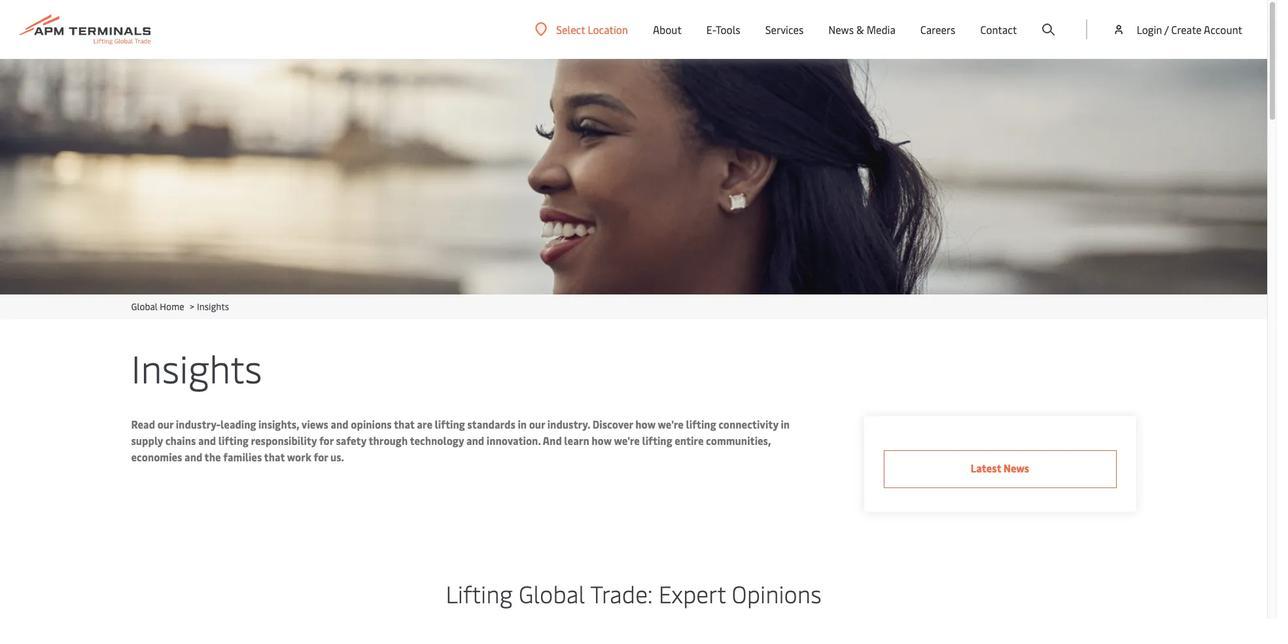 Task type: describe. For each thing, give the bounding box(es) containing it.
select location button
[[535, 22, 628, 36]]

discover
[[593, 417, 633, 431]]

0 vertical spatial for
[[319, 433, 334, 448]]

tools
[[716, 22, 740, 37]]

create
[[1171, 22, 1202, 37]]

insights image
[[0, 59, 1268, 294]]

login
[[1137, 22, 1162, 37]]

lifting left entire
[[642, 433, 672, 448]]

/
[[1165, 22, 1169, 37]]

news & media button
[[829, 0, 896, 59]]

trade:
[[590, 577, 653, 609]]

1 vertical spatial for
[[314, 450, 328, 464]]

0 horizontal spatial how
[[592, 433, 612, 448]]

insights,
[[258, 417, 299, 431]]

supply
[[131, 433, 163, 448]]

and down standards
[[467, 433, 484, 448]]

1 our from the left
[[157, 417, 174, 431]]

lifting down leading
[[218, 433, 249, 448]]

e-tools
[[707, 22, 740, 37]]

industry-
[[176, 417, 221, 431]]

0 vertical spatial global
[[131, 300, 158, 313]]

and left the on the bottom left of the page
[[185, 450, 202, 464]]

select
[[556, 22, 585, 36]]

expert
[[659, 577, 726, 609]]

opinions
[[351, 417, 392, 431]]

technology
[[410, 433, 464, 448]]

services
[[765, 22, 804, 37]]

select location
[[556, 22, 628, 36]]

login / create account
[[1137, 22, 1243, 37]]

leading
[[221, 417, 256, 431]]

media
[[867, 22, 896, 37]]

lifting up entire
[[686, 417, 716, 431]]

&
[[857, 22, 864, 37]]

2 in from the left
[[781, 417, 790, 431]]

chains
[[165, 433, 196, 448]]

learn
[[564, 433, 589, 448]]

and
[[543, 433, 562, 448]]

>
[[190, 300, 194, 313]]

are
[[417, 417, 432, 431]]

safety
[[336, 433, 367, 448]]

lifting up technology in the left bottom of the page
[[435, 417, 465, 431]]

news
[[829, 22, 854, 37]]

us.
[[330, 450, 344, 464]]



Task type: vqa. For each thing, say whether or not it's contained in the screenshot.
terminal
no



Task type: locate. For each thing, give the bounding box(es) containing it.
insights
[[197, 300, 229, 313], [131, 342, 262, 393]]

0 horizontal spatial we're
[[614, 433, 640, 448]]

1 in from the left
[[518, 417, 527, 431]]

1 vertical spatial how
[[592, 433, 612, 448]]

in right the 'connectivity'
[[781, 417, 790, 431]]

1 horizontal spatial that
[[394, 417, 415, 431]]

for left us.
[[314, 450, 328, 464]]

e-
[[707, 22, 716, 37]]

read our industry-leading insights, views and opinions that are lifting standards in our industry. discover how we're lifting connectivity in supply chains and lifting responsibility for safety through technology and innovation. and learn how we're lifting entire communities, economies and the families that work for us.
[[131, 417, 790, 464]]

for
[[319, 433, 334, 448], [314, 450, 328, 464]]

global
[[131, 300, 158, 313], [519, 577, 585, 609]]

in up 'innovation.'
[[518, 417, 527, 431]]

insights up industry- at the left
[[131, 342, 262, 393]]

industry.
[[548, 417, 590, 431]]

1 horizontal spatial in
[[781, 417, 790, 431]]

contact button
[[981, 0, 1017, 59]]

how
[[636, 417, 656, 431], [592, 433, 612, 448]]

in
[[518, 417, 527, 431], [781, 417, 790, 431]]

insights right '>'
[[197, 300, 229, 313]]

home
[[160, 300, 184, 313]]

0 vertical spatial that
[[394, 417, 415, 431]]

1 vertical spatial that
[[264, 450, 285, 464]]

location
[[588, 22, 628, 36]]

views
[[302, 417, 328, 431]]

global home link
[[131, 300, 184, 313]]

standards
[[467, 417, 516, 431]]

and up safety
[[331, 417, 349, 431]]

that down 'responsibility'
[[264, 450, 285, 464]]

we're up entire
[[658, 417, 684, 431]]

account
[[1204, 22, 1243, 37]]

0 vertical spatial we're
[[658, 417, 684, 431]]

our up and
[[529, 417, 545, 431]]

lifting global trade: expert opinions
[[446, 577, 822, 609]]

entire
[[675, 433, 704, 448]]

connectivity
[[719, 417, 779, 431]]

for up us.
[[319, 433, 334, 448]]

global home > insights
[[131, 300, 229, 313]]

communities,
[[706, 433, 771, 448]]

login / create account link
[[1113, 0, 1243, 59]]

0 horizontal spatial in
[[518, 417, 527, 431]]

that left are
[[394, 417, 415, 431]]

0 horizontal spatial our
[[157, 417, 174, 431]]

we're down discover
[[614, 433, 640, 448]]

1 horizontal spatial global
[[519, 577, 585, 609]]

and
[[331, 417, 349, 431], [198, 433, 216, 448], [467, 433, 484, 448], [185, 450, 202, 464]]

through
[[369, 433, 408, 448]]

our
[[157, 417, 174, 431], [529, 417, 545, 431]]

2 our from the left
[[529, 417, 545, 431]]

lifting
[[435, 417, 465, 431], [686, 417, 716, 431], [218, 433, 249, 448], [642, 433, 672, 448]]

1 vertical spatial we're
[[614, 433, 640, 448]]

how down discover
[[592, 433, 612, 448]]

lifting
[[446, 577, 513, 609]]

the
[[205, 450, 221, 464]]

how right discover
[[636, 417, 656, 431]]

about button
[[653, 0, 682, 59]]

0 horizontal spatial that
[[264, 450, 285, 464]]

responsibility
[[251, 433, 317, 448]]

families
[[223, 450, 262, 464]]

careers button
[[921, 0, 956, 59]]

1 vertical spatial global
[[519, 577, 585, 609]]

about
[[653, 22, 682, 37]]

our up chains
[[157, 417, 174, 431]]

economies
[[131, 450, 182, 464]]

work
[[287, 450, 311, 464]]

1 horizontal spatial our
[[529, 417, 545, 431]]

0 vertical spatial insights
[[197, 300, 229, 313]]

e-tools button
[[707, 0, 740, 59]]

we're
[[658, 417, 684, 431], [614, 433, 640, 448]]

read
[[131, 417, 155, 431]]

0 horizontal spatial global
[[131, 300, 158, 313]]

1 vertical spatial insights
[[131, 342, 262, 393]]

1 horizontal spatial how
[[636, 417, 656, 431]]

and up the on the bottom left of the page
[[198, 433, 216, 448]]

careers
[[921, 22, 956, 37]]

contact
[[981, 22, 1017, 37]]

innovation.
[[487, 433, 541, 448]]

services button
[[765, 0, 804, 59]]

0 vertical spatial how
[[636, 417, 656, 431]]

opinions
[[732, 577, 822, 609]]

that
[[394, 417, 415, 431], [264, 450, 285, 464]]

1 horizontal spatial we're
[[658, 417, 684, 431]]

news & media
[[829, 22, 896, 37]]



